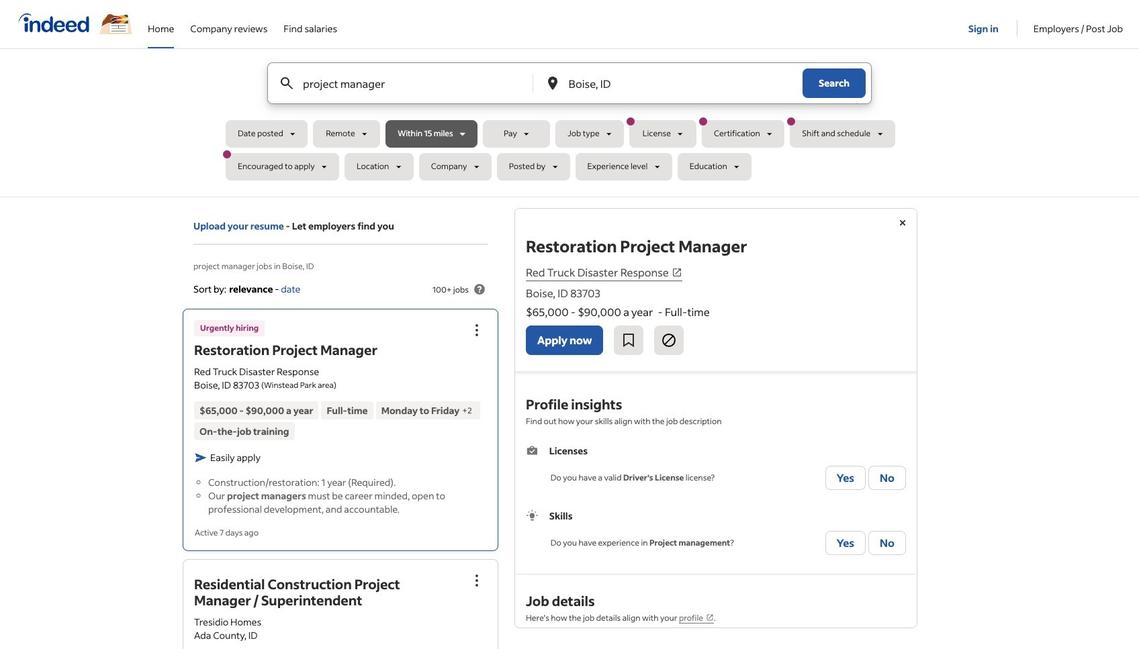 Task type: locate. For each thing, give the bounding box(es) containing it.
None search field
[[223, 62, 914, 186]]

not interested image
[[661, 333, 677, 349]]

job preferences (opens in a new window) image
[[706, 614, 714, 622]]

celebrating black history month image
[[99, 14, 132, 34]]



Task type: vqa. For each thing, say whether or not it's contained in the screenshot.
1st 'Job actions for Immigration Paralegal is collapsed' icon
no



Task type: describe. For each thing, give the bounding box(es) containing it.
licenses group
[[526, 444, 906, 493]]

skills group
[[526, 509, 906, 558]]

save this job image
[[621, 333, 637, 349]]

help icon image
[[472, 281, 488, 298]]

close job details image
[[895, 215, 911, 231]]

job actions for restoration project manager is collapsed image
[[469, 323, 485, 339]]

Edit location text field
[[566, 63, 776, 103]]

search: Job title, keywords, or company text field
[[300, 63, 510, 103]]

red truck disaster response (opens in a new tab) image
[[672, 267, 682, 278]]

job actions for residential construction project manager / superintendent is collapsed image
[[469, 573, 485, 589]]



